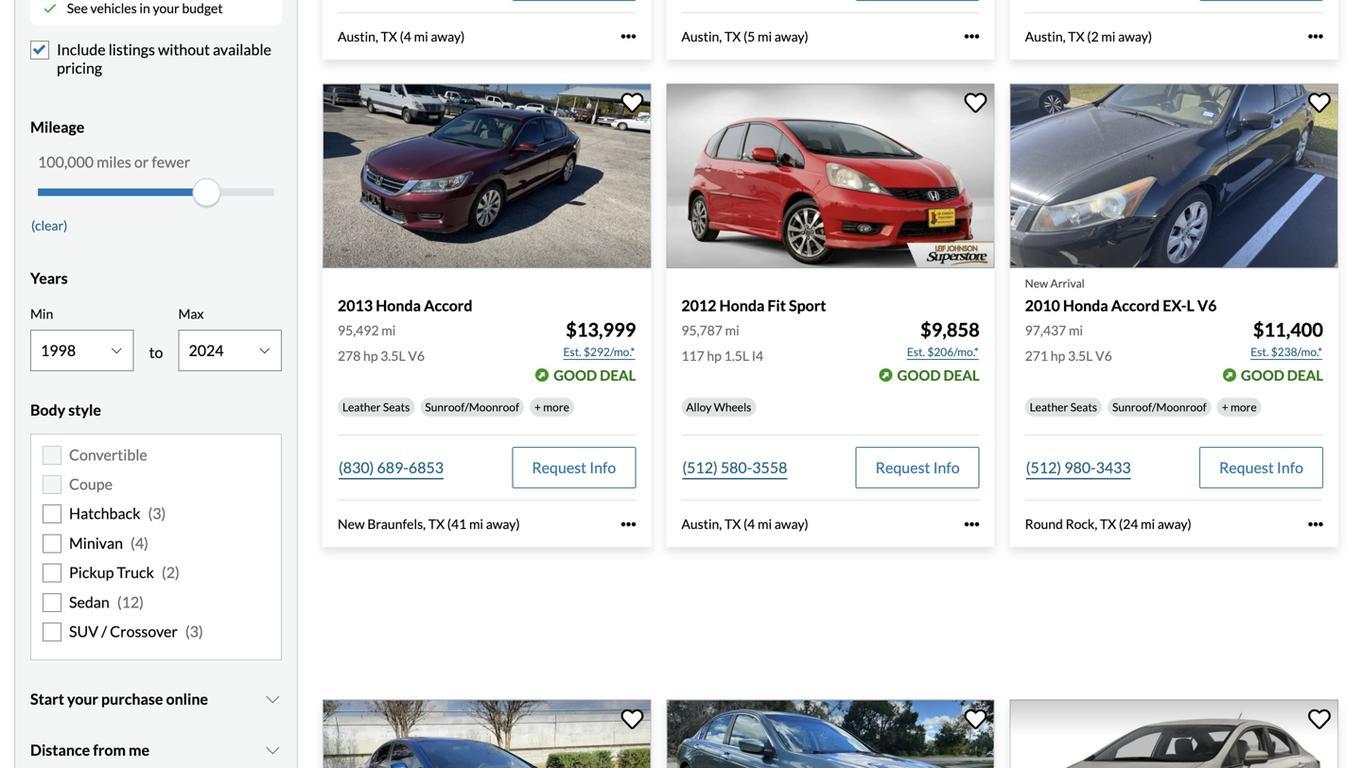 Task type: describe. For each thing, give the bounding box(es) containing it.
1 accord from the left
[[424, 296, 472, 315]]

(512) for (512) 580-3558
[[682, 459, 718, 477]]

(512) 580-3558
[[682, 459, 787, 477]]

1 + more from the left
[[534, 401, 569, 414]]

listings
[[108, 40, 155, 59]]

mi inside 97,437 mi 271 hp 3.5l v6
[[1069, 323, 1083, 339]]

est. for $13,999
[[563, 345, 581, 359]]

2 sunroof/moonroof from the left
[[1112, 401, 1207, 414]]

0 horizontal spatial (3)
[[148, 505, 166, 523]]

est. for $9,858
[[907, 345, 925, 359]]

see
[[67, 0, 88, 16]]

pickup truck (2)
[[69, 564, 180, 582]]

1 more from the left
[[543, 401, 569, 414]]

1 + from the left
[[534, 401, 541, 414]]

est. $292/mo.* button
[[562, 343, 636, 362]]

include listings without available pricing
[[57, 40, 271, 77]]

278
[[338, 348, 361, 364]]

$9,858
[[921, 319, 980, 341]]

$238/mo.*
[[1271, 345, 1322, 359]]

1 vertical spatial (3)
[[185, 623, 203, 641]]

chevron down image for start your purchase online
[[263, 692, 282, 707]]

good for $11,400
[[1241, 367, 1284, 384]]

include
[[57, 40, 106, 59]]

580-
[[721, 459, 752, 477]]

2 leather from the left
[[1030, 401, 1068, 414]]

good deal for $9,858
[[897, 367, 980, 384]]

ellipsis h image for austin, tx (5 mi away)
[[964, 29, 980, 44]]

info for $13,999
[[589, 459, 616, 477]]

(512) for (512) 980-3433
[[1026, 459, 1061, 477]]

$11,400
[[1253, 319, 1323, 341]]

271
[[1025, 348, 1048, 364]]

vehicles
[[90, 0, 137, 16]]

hatchback (3)
[[69, 505, 166, 523]]

100,000 miles or fewer
[[38, 153, 190, 171]]

start your purchase online button
[[30, 676, 282, 723]]

(830) 689-6853 button
[[338, 447, 445, 489]]

online
[[166, 690, 208, 709]]

(2)
[[162, 564, 180, 582]]

/
[[101, 623, 107, 641]]

austin, tx (5 mi away)
[[681, 28, 808, 44]]

wheels
[[714, 401, 751, 414]]

years
[[30, 269, 68, 288]]

sport
[[789, 296, 826, 315]]

new for tx
[[338, 516, 365, 533]]

info for $9,858
[[933, 459, 960, 477]]

rock,
[[1066, 516, 1097, 533]]

crossover
[[110, 623, 178, 641]]

97,437 mi 271 hp 3.5l v6
[[1025, 323, 1112, 364]]

fit
[[767, 296, 786, 315]]

accord inside new arrival 2010 honda accord ex-l v6
[[1111, 296, 1160, 315]]

(24
[[1119, 516, 1138, 533]]

ellipsis h image for new braunfels, tx (41 mi away)
[[621, 517, 636, 532]]

sedan
[[69, 593, 110, 612]]

check image
[[44, 2, 57, 15]]

3 request info from the left
[[1219, 459, 1303, 477]]

austin, tx (2 mi away)
[[1025, 28, 1152, 44]]

red 2013 honda accord sedan  6-speed automatic image
[[323, 84, 651, 268]]

honda inside new arrival 2010 honda accord ex-l v6
[[1063, 296, 1108, 315]]

(512) 980-3433
[[1026, 459, 1131, 477]]

braunfels,
[[367, 516, 426, 533]]

2010
[[1025, 296, 1060, 315]]

(512) 980-3433 button
[[1025, 447, 1132, 489]]

0 horizontal spatial ellipsis h image
[[621, 29, 636, 44]]

mileage button
[[30, 104, 282, 151]]

round
[[1025, 516, 1063, 533]]

3.5l for $13,999
[[381, 348, 405, 364]]

request info for $13,999
[[532, 459, 616, 477]]

sedan (12)
[[69, 593, 144, 612]]

mileage
[[30, 118, 84, 136]]

suv
[[69, 623, 98, 641]]

body style
[[30, 401, 101, 419]]

request for $13,999
[[532, 459, 587, 477]]

years button
[[30, 255, 282, 302]]

ex-
[[1163, 296, 1187, 315]]

new arrival 2010 honda accord ex-l v6
[[1025, 277, 1217, 315]]

me
[[129, 741, 150, 760]]

$292/mo.*
[[584, 345, 635, 359]]

arrival
[[1050, 277, 1085, 290]]

truck
[[117, 564, 154, 582]]

(5
[[743, 28, 755, 44]]

(clear)
[[31, 218, 68, 234]]

(4)
[[131, 534, 148, 553]]

2012
[[681, 296, 716, 315]]

(clear) button
[[30, 211, 68, 240]]

(2
[[1087, 28, 1099, 44]]

2012 honda fit sport
[[681, 296, 826, 315]]

good for $9,858
[[897, 367, 941, 384]]

95,492 mi 278 hp 3.5l v6
[[338, 323, 425, 364]]

est. $238/mo.* button
[[1250, 343, 1323, 362]]

2 + from the left
[[1222, 401, 1228, 414]]

1.5l
[[724, 348, 749, 364]]

deal for $11,400
[[1287, 367, 1323, 384]]

budget
[[182, 0, 223, 16]]

miles
[[97, 153, 131, 171]]

95,492
[[338, 323, 379, 339]]

body style button
[[30, 387, 282, 434]]

97,437
[[1025, 323, 1066, 339]]

(830) 689-6853
[[339, 459, 444, 477]]

3433
[[1096, 459, 1131, 477]]

mi inside 95,787 mi 117 hp 1.5l i4
[[725, 323, 739, 339]]

request info button for $9,858
[[856, 447, 980, 489]]

pricing
[[57, 58, 102, 77]]

distance from me button
[[30, 727, 282, 769]]

1 sunroof/moonroof from the left
[[425, 401, 519, 414]]

or
[[134, 153, 149, 171]]



Task type: locate. For each thing, give the bounding box(es) containing it.
new braunfels, tx (41 mi away)
[[338, 516, 520, 533]]

leather
[[342, 401, 381, 414], [1030, 401, 1068, 414]]

est. left $206/mo.*
[[907, 345, 925, 359]]

red 2012 honda fit sport hatchback front-wheel drive manual image
[[666, 84, 995, 268]]

3.5l right 271 on the top right of the page
[[1068, 348, 1093, 364]]

3558
[[752, 459, 787, 477]]

2 more from the left
[[1231, 401, 1257, 414]]

see vehicles in your budget
[[67, 0, 223, 16]]

new up '2010'
[[1025, 277, 1048, 290]]

1 vertical spatial austin, tx (4 mi away)
[[681, 516, 808, 533]]

v6 inside 95,492 mi 278 hp 3.5l v6
[[408, 348, 425, 364]]

+
[[534, 401, 541, 414], [1222, 401, 1228, 414]]

honda
[[376, 296, 421, 315], [719, 296, 765, 315], [1063, 296, 1108, 315]]

1 horizontal spatial deal
[[943, 367, 980, 384]]

2 (512) from the left
[[1026, 459, 1061, 477]]

chevron down image for distance from me
[[263, 743, 282, 758]]

honda for $13,999
[[376, 296, 421, 315]]

chevron down image inside start your purchase online dropdown button
[[263, 692, 282, 707]]

0 horizontal spatial est.
[[563, 345, 581, 359]]

2 est. from the left
[[907, 345, 925, 359]]

1 horizontal spatial request info
[[876, 459, 960, 477]]

2 + more from the left
[[1222, 401, 1257, 414]]

1 horizontal spatial austin, tx (4 mi away)
[[681, 516, 808, 533]]

0 horizontal spatial deal
[[600, 367, 636, 384]]

(512) inside button
[[1026, 459, 1061, 477]]

new inside new arrival 2010 honda accord ex-l v6
[[1025, 277, 1048, 290]]

1 horizontal spatial sunroof/moonroof
[[1112, 401, 1207, 414]]

2 horizontal spatial ellipsis h image
[[1308, 517, 1323, 532]]

new
[[1025, 277, 1048, 290], [338, 516, 365, 533]]

your right start
[[67, 690, 98, 709]]

1 horizontal spatial (4
[[743, 516, 755, 533]]

0 vertical spatial chevron down image
[[263, 692, 282, 707]]

3 request from the left
[[1219, 459, 1274, 477]]

hp for $11,400
[[1051, 348, 1065, 364]]

0 horizontal spatial request info
[[532, 459, 616, 477]]

convertible
[[69, 446, 147, 464]]

suv / crossover (3)
[[69, 623, 203, 641]]

$206/mo.*
[[927, 345, 979, 359]]

$9,858 est. $206/mo.*
[[907, 319, 980, 359]]

l
[[1187, 296, 1194, 315]]

0 horizontal spatial v6
[[408, 348, 425, 364]]

2 request info from the left
[[876, 459, 960, 477]]

1 horizontal spatial good deal
[[897, 367, 980, 384]]

deal down $238/mo.*
[[1287, 367, 1323, 384]]

0 horizontal spatial new
[[338, 516, 365, 533]]

2 leather seats from the left
[[1030, 401, 1097, 414]]

v6 down 2013 honda accord
[[408, 348, 425, 364]]

1 request info from the left
[[532, 459, 616, 477]]

0 horizontal spatial info
[[589, 459, 616, 477]]

accord up 95,492 mi 278 hp 3.5l v6
[[424, 296, 472, 315]]

away)
[[431, 28, 465, 44], [774, 28, 808, 44], [1118, 28, 1152, 44], [486, 516, 520, 533], [774, 516, 808, 533], [1158, 516, 1192, 533]]

est. for $11,400
[[1251, 345, 1269, 359]]

1 horizontal spatial 3.5l
[[1068, 348, 1093, 364]]

1 horizontal spatial v6
[[1095, 348, 1112, 364]]

in
[[139, 0, 150, 16]]

leather down 271 on the top right of the page
[[1030, 401, 1068, 414]]

1 est. from the left
[[563, 345, 581, 359]]

est. inside $11,400 est. $238/mo.*
[[1251, 345, 1269, 359]]

3 info from the left
[[1277, 459, 1303, 477]]

est. down $11,400
[[1251, 345, 1269, 359]]

deal
[[600, 367, 636, 384], [943, 367, 980, 384], [1287, 367, 1323, 384]]

1 horizontal spatial more
[[1231, 401, 1257, 414]]

0 horizontal spatial leather seats
[[342, 401, 410, 414]]

sunroof/moonroof up 6853 in the left of the page
[[425, 401, 519, 414]]

3 good from the left
[[1241, 367, 1284, 384]]

1 horizontal spatial (3)
[[185, 623, 203, 641]]

1 horizontal spatial accord
[[1111, 296, 1160, 315]]

0 horizontal spatial honda
[[376, 296, 421, 315]]

0 horizontal spatial hp
[[363, 348, 378, 364]]

(4
[[400, 28, 411, 44], [743, 516, 755, 533]]

good for $13,999
[[554, 367, 597, 384]]

accord
[[424, 296, 472, 315], [1111, 296, 1160, 315]]

seats up 689-
[[383, 401, 410, 414]]

hp for $9,858
[[707, 348, 722, 364]]

round rock, tx (24 mi away)
[[1025, 516, 1192, 533]]

ellipsis h image for round rock, tx (24 mi away)
[[1308, 517, 1323, 532]]

ellipsis h image
[[964, 29, 980, 44], [621, 517, 636, 532], [1308, 517, 1323, 532]]

request info
[[532, 459, 616, 477], [876, 459, 960, 477], [1219, 459, 1303, 477]]

3 hp from the left
[[1051, 348, 1065, 364]]

est. inside $13,999 est. $292/mo.*
[[563, 345, 581, 359]]

honda for $9,858
[[719, 296, 765, 315]]

3 deal from the left
[[1287, 367, 1323, 384]]

v6 for $11,400
[[1095, 348, 1112, 364]]

2 horizontal spatial ellipsis h image
[[1308, 29, 1323, 44]]

coupe
[[69, 475, 113, 494]]

green 2010 honda accord ex-l v6 sedan front-wheel drive 5-speed automatic image
[[666, 701, 995, 769]]

1 leather from the left
[[342, 401, 381, 414]]

3 est. from the left
[[1251, 345, 1269, 359]]

(512) left 980-
[[1026, 459, 1061, 477]]

tx
[[381, 28, 397, 44], [725, 28, 741, 44], [1068, 28, 1085, 44], [428, 516, 445, 533], [725, 516, 741, 533], [1100, 516, 1116, 533]]

seats
[[383, 401, 410, 414], [1070, 401, 1097, 414]]

distance from me
[[30, 741, 150, 760]]

1 info from the left
[[589, 459, 616, 477]]

3.5l for $11,400
[[1068, 348, 1093, 364]]

3.5l inside 95,492 mi 278 hp 3.5l v6
[[381, 348, 405, 364]]

2013 honda accord
[[338, 296, 472, 315]]

hp
[[363, 348, 378, 364], [707, 348, 722, 364], [1051, 348, 1065, 364]]

3.5l inside 97,437 mi 271 hp 3.5l v6
[[1068, 348, 1093, 364]]

2 horizontal spatial request info
[[1219, 459, 1303, 477]]

2 horizontal spatial request
[[1219, 459, 1274, 477]]

request info for $9,858
[[876, 459, 960, 477]]

0 vertical spatial your
[[153, 0, 179, 16]]

(41
[[447, 516, 467, 533]]

0 horizontal spatial more
[[543, 401, 569, 414]]

request
[[532, 459, 587, 477], [876, 459, 930, 477], [1219, 459, 1274, 477]]

distance
[[30, 741, 90, 760]]

(3)
[[148, 505, 166, 523], [185, 623, 203, 641]]

chevron down image
[[263, 692, 282, 707], [263, 743, 282, 758]]

1 deal from the left
[[600, 367, 636, 384]]

est. $206/mo.* button
[[906, 343, 980, 362]]

2 good from the left
[[897, 367, 941, 384]]

2 seats from the left
[[1070, 401, 1097, 414]]

est. inside $9,858 est. $206/mo.*
[[907, 345, 925, 359]]

fewer
[[152, 153, 190, 171]]

1 horizontal spatial honda
[[719, 296, 765, 315]]

new left braunfels,
[[338, 516, 365, 533]]

2 horizontal spatial deal
[[1287, 367, 1323, 384]]

deal for $13,999
[[600, 367, 636, 384]]

good deal
[[554, 367, 636, 384], [897, 367, 980, 384], [1241, 367, 1323, 384]]

95,787
[[681, 323, 723, 339]]

hp inside 97,437 mi 271 hp 3.5l v6
[[1051, 348, 1065, 364]]

info
[[589, 459, 616, 477], [933, 459, 960, 477], [1277, 459, 1303, 477]]

1 horizontal spatial + more
[[1222, 401, 1257, 414]]

start
[[30, 690, 64, 709]]

2 horizontal spatial est.
[[1251, 345, 1269, 359]]

1 (512) from the left
[[682, 459, 718, 477]]

good down est. $206/mo.* button
[[897, 367, 941, 384]]

new for 2010
[[1025, 277, 1048, 290]]

good deal down est. $292/mo.* button
[[554, 367, 636, 384]]

your inside dropdown button
[[67, 690, 98, 709]]

max
[[178, 306, 204, 322]]

1 vertical spatial your
[[67, 690, 98, 709]]

from
[[93, 741, 126, 760]]

0 horizontal spatial seats
[[383, 401, 410, 414]]

accord left ex-
[[1111, 296, 1160, 315]]

1 horizontal spatial est.
[[907, 345, 925, 359]]

more down est. $292/mo.* button
[[543, 401, 569, 414]]

alloy wheels
[[686, 401, 751, 414]]

2 honda from the left
[[719, 296, 765, 315]]

0 horizontal spatial good
[[554, 367, 597, 384]]

2 horizontal spatial good
[[1241, 367, 1284, 384]]

honda down the "arrival"
[[1063, 296, 1108, 315]]

without
[[158, 40, 210, 59]]

1 vertical spatial (4
[[743, 516, 755, 533]]

request for $9,858
[[876, 459, 930, 477]]

(512)
[[682, 459, 718, 477], [1026, 459, 1061, 477]]

hp for $13,999
[[363, 348, 378, 364]]

more down est. $238/mo.* button
[[1231, 401, 1257, 414]]

2 3.5l from the left
[[1068, 348, 1093, 364]]

austin,
[[338, 28, 378, 44], [681, 28, 722, 44], [1025, 28, 1066, 44], [681, 516, 722, 533]]

est. down $13,999
[[563, 345, 581, 359]]

(512) inside button
[[682, 459, 718, 477]]

honda up 95,492 mi 278 hp 3.5l v6
[[376, 296, 421, 315]]

1 horizontal spatial seats
[[1070, 401, 1097, 414]]

mi
[[414, 28, 428, 44], [758, 28, 772, 44], [1101, 28, 1116, 44], [381, 323, 396, 339], [725, 323, 739, 339], [1069, 323, 1083, 339], [469, 516, 483, 533], [758, 516, 772, 533], [1141, 516, 1155, 533]]

0 horizontal spatial sunroof/moonroof
[[425, 401, 519, 414]]

deal down $292/mo.*
[[600, 367, 636, 384]]

0 horizontal spatial +
[[534, 401, 541, 414]]

good
[[554, 367, 597, 384], [897, 367, 941, 384], [1241, 367, 1284, 384]]

+ more down est. $292/mo.* button
[[534, 401, 569, 414]]

(512) left '580-'
[[682, 459, 718, 477]]

3 request info button from the left
[[1199, 447, 1323, 489]]

minivan (4)
[[69, 534, 148, 553]]

1 horizontal spatial new
[[1025, 277, 1048, 290]]

117
[[681, 348, 704, 364]]

2 request from the left
[[876, 459, 930, 477]]

95,787 mi 117 hp 1.5l i4
[[681, 323, 763, 364]]

0 horizontal spatial + more
[[534, 401, 569, 414]]

0 horizontal spatial your
[[67, 690, 98, 709]]

mi inside 95,492 mi 278 hp 3.5l v6
[[381, 323, 396, 339]]

available
[[213, 40, 271, 59]]

0 horizontal spatial request info button
[[512, 447, 636, 489]]

0 vertical spatial new
[[1025, 277, 1048, 290]]

(3) up (4)
[[148, 505, 166, 523]]

1 request info button from the left
[[512, 447, 636, 489]]

v6 inside 97,437 mi 271 hp 3.5l v6
[[1095, 348, 1112, 364]]

0 horizontal spatial ellipsis h image
[[621, 517, 636, 532]]

2 horizontal spatial info
[[1277, 459, 1303, 477]]

3 good deal from the left
[[1241, 367, 1323, 384]]

alloy
[[686, 401, 712, 414]]

1 horizontal spatial hp
[[707, 348, 722, 364]]

purchase
[[101, 690, 163, 709]]

2 chevron down image from the top
[[263, 743, 282, 758]]

0 horizontal spatial (4
[[400, 28, 411, 44]]

1 3.5l from the left
[[381, 348, 405, 364]]

1 horizontal spatial (512)
[[1026, 459, 1061, 477]]

hatchback
[[69, 505, 140, 523]]

request info button
[[512, 447, 636, 489], [856, 447, 980, 489], [1199, 447, 1323, 489]]

hp right 278
[[363, 348, 378, 364]]

(512) 580-3558 button
[[681, 447, 788, 489]]

$13,999
[[566, 319, 636, 341]]

2 horizontal spatial good deal
[[1241, 367, 1323, 384]]

leather seats
[[342, 401, 410, 414], [1030, 401, 1097, 414]]

min
[[30, 306, 53, 322]]

$13,999 est. $292/mo.*
[[563, 319, 636, 359]]

2 horizontal spatial request info button
[[1199, 447, 1323, 489]]

good deal for $13,999
[[554, 367, 636, 384]]

0 horizontal spatial accord
[[424, 296, 472, 315]]

2 info from the left
[[933, 459, 960, 477]]

leather seats down 278
[[342, 401, 410, 414]]

your right in
[[153, 0, 179, 16]]

ellipsis h image
[[621, 29, 636, 44], [1308, 29, 1323, 44], [964, 517, 980, 532]]

1 vertical spatial new
[[338, 516, 365, 533]]

good down est. $238/mo.* button
[[1241, 367, 1284, 384]]

v6 down new arrival 2010 honda accord ex-l v6 on the top right of page
[[1095, 348, 1112, 364]]

0 vertical spatial (4
[[400, 28, 411, 44]]

2 good deal from the left
[[897, 367, 980, 384]]

0 horizontal spatial leather
[[342, 401, 381, 414]]

980-
[[1064, 459, 1096, 477]]

0 horizontal spatial (512)
[[682, 459, 718, 477]]

0 horizontal spatial austin, tx (4 mi away)
[[338, 28, 465, 44]]

1 chevron down image from the top
[[263, 692, 282, 707]]

1 good deal from the left
[[554, 367, 636, 384]]

0 vertical spatial austin, tx (4 mi away)
[[338, 28, 465, 44]]

2012 honda civic lx sedan front-wheel drive 5-speed automatic image
[[323, 701, 651, 769]]

1 hp from the left
[[363, 348, 378, 364]]

1 seats from the left
[[383, 401, 410, 414]]

1 horizontal spatial leather
[[1030, 401, 1068, 414]]

hp right 117
[[707, 348, 722, 364]]

2 horizontal spatial v6
[[1197, 296, 1217, 315]]

hp inside 95,492 mi 278 hp 3.5l v6
[[363, 348, 378, 364]]

2 hp from the left
[[707, 348, 722, 364]]

good deal down est. $206/mo.* button
[[897, 367, 980, 384]]

1 horizontal spatial ellipsis h image
[[964, 517, 980, 532]]

1 honda from the left
[[376, 296, 421, 315]]

hp right 271 on the top right of the page
[[1051, 348, 1065, 364]]

honda left fit
[[719, 296, 765, 315]]

0 horizontal spatial 3.5l
[[381, 348, 405, 364]]

seats up 980-
[[1070, 401, 1097, 414]]

(12)
[[117, 593, 144, 612]]

2013
[[338, 296, 373, 315]]

1 horizontal spatial leather seats
[[1030, 401, 1097, 414]]

good down est. $292/mo.* button
[[554, 367, 597, 384]]

v6 inside new arrival 2010 honda accord ex-l v6
[[1197, 296, 1217, 315]]

v6 for $13,999
[[408, 348, 425, 364]]

3 honda from the left
[[1063, 296, 1108, 315]]

$11,400 est. $238/mo.*
[[1251, 319, 1323, 359]]

request info button for $13,999
[[512, 447, 636, 489]]

leather seats down 271 on the top right of the page
[[1030, 401, 1097, 414]]

hp inside 95,787 mi 117 hp 1.5l i4
[[707, 348, 722, 364]]

sunroof/moonroof up 3433
[[1112, 401, 1207, 414]]

3.5l right 278
[[381, 348, 405, 364]]

0 vertical spatial (3)
[[148, 505, 166, 523]]

2 horizontal spatial honda
[[1063, 296, 1108, 315]]

good deal down est. $238/mo.* button
[[1241, 367, 1323, 384]]

deal down $206/mo.*
[[943, 367, 980, 384]]

1 horizontal spatial good
[[897, 367, 941, 384]]

1 horizontal spatial your
[[153, 0, 179, 16]]

1 horizontal spatial request info button
[[856, 447, 980, 489]]

6853
[[409, 459, 444, 477]]

689-
[[377, 459, 409, 477]]

1 good from the left
[[554, 367, 597, 384]]

3.5l
[[381, 348, 405, 364], [1068, 348, 1093, 364]]

2 request info button from the left
[[856, 447, 980, 489]]

chevron down image inside distance from me dropdown button
[[263, 743, 282, 758]]

1 leather seats from the left
[[342, 401, 410, 414]]

1 vertical spatial chevron down image
[[263, 743, 282, 758]]

leather down 278
[[342, 401, 381, 414]]

0 horizontal spatial good deal
[[554, 367, 636, 384]]

1 horizontal spatial +
[[1222, 401, 1228, 414]]

2 accord from the left
[[1111, 296, 1160, 315]]

2 deal from the left
[[943, 367, 980, 384]]

0 horizontal spatial request
[[532, 459, 587, 477]]

1 request from the left
[[532, 459, 587, 477]]

1 horizontal spatial request
[[876, 459, 930, 477]]

good deal for $11,400
[[1241, 367, 1323, 384]]

1 horizontal spatial info
[[933, 459, 960, 477]]

2 horizontal spatial hp
[[1051, 348, 1065, 364]]

deal for $9,858
[[943, 367, 980, 384]]

silver 2015 honda civic hybrid null  continuously variable transmission image
[[1010, 701, 1338, 769]]

(3) right crossover
[[185, 623, 203, 641]]

crystal black pearl 2010 honda accord ex-l v6 sedan front-wheel drive 5-speed automatic overdrive image
[[1010, 84, 1338, 268]]

body
[[30, 401, 65, 419]]

pickup
[[69, 564, 114, 582]]

(830)
[[339, 459, 374, 477]]

+ more down est. $238/mo.* button
[[1222, 401, 1257, 414]]

100,000
[[38, 153, 94, 171]]

1 horizontal spatial ellipsis h image
[[964, 29, 980, 44]]

i4
[[752, 348, 763, 364]]

v6 right l
[[1197, 296, 1217, 315]]



Task type: vqa. For each thing, say whether or not it's contained in the screenshot.
AUSTIN, TX (2 MI AWAY)
yes



